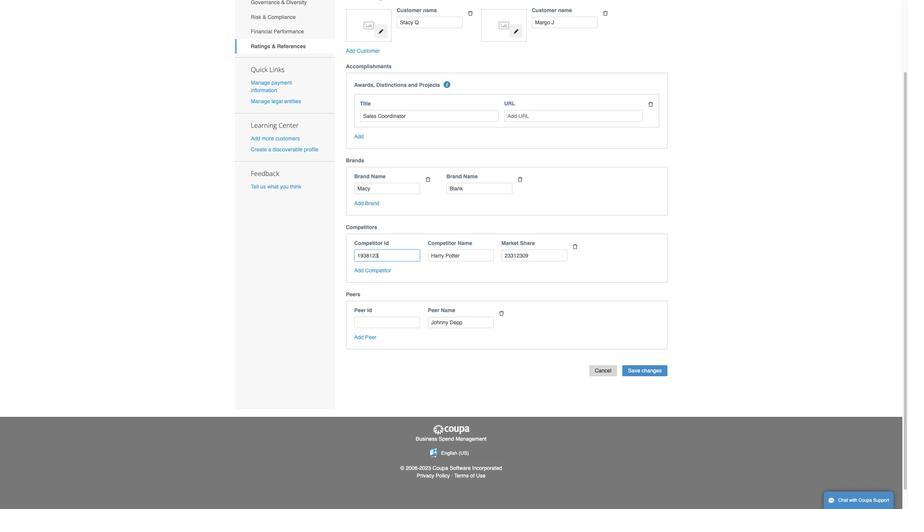 Task type: vqa. For each thing, say whether or not it's contained in the screenshot.
middle Total
no



Task type: describe. For each thing, give the bounding box(es) containing it.
learning
[[251, 121, 277, 130]]

terms of use link
[[455, 473, 486, 479]]

spend
[[439, 436, 454, 443]]

customer for customer name text box
[[532, 7, 557, 13]]

customers
[[276, 136, 300, 142]]

financial performance
[[251, 29, 304, 35]]

logo image for change image for customer name text field
[[350, 13, 388, 38]]

ratings
[[251, 43, 271, 49]]

name for second brand name text box
[[464, 174, 478, 180]]

Customer name text field
[[397, 17, 463, 28]]

terms of use
[[455, 473, 486, 479]]

add for add competitor
[[355, 268, 364, 274]]

peer name
[[428, 308, 456, 314]]

competitors
[[346, 225, 377, 231]]

business spend management
[[416, 436, 487, 443]]

market share
[[502, 241, 535, 247]]

customer name for customer name text box
[[532, 7, 572, 13]]

risk & compliance
[[251, 14, 296, 20]]

2 brand name text field from the left
[[447, 183, 512, 195]]

add competitor button
[[355, 267, 391, 275]]

projects
[[419, 82, 440, 88]]

manage for manage legal entities
[[251, 98, 270, 104]]

name for customer name text box
[[559, 7, 572, 13]]

Customer name text field
[[532, 17, 598, 28]]

Title text field
[[360, 110, 499, 122]]

terms
[[455, 473, 469, 479]]

tell us what you think
[[251, 184, 302, 190]]

0 vertical spatial coupa
[[433, 466, 449, 472]]

change image image for customer name text field
[[379, 29, 384, 34]]

add more customers link
[[251, 136, 300, 142]]

Peer Id text field
[[355, 317, 420, 329]]

management
[[456, 436, 487, 443]]

cancel link
[[590, 366, 618, 377]]

brand for second brand name text box
[[447, 174, 462, 180]]

peer id
[[355, 308, 372, 314]]

create a discoverable profile link
[[251, 147, 319, 153]]

brands
[[346, 158, 364, 164]]

Market Share text field
[[502, 250, 568, 262]]

risk & compliance link
[[235, 10, 335, 24]]

of
[[471, 473, 475, 479]]

add competitor
[[355, 268, 391, 274]]

id for competitor id
[[384, 241, 389, 247]]

(us)
[[459, 451, 469, 457]]

add brand
[[355, 201, 380, 207]]

save changes button
[[623, 366, 668, 377]]

awards,
[[355, 82, 375, 88]]

title
[[360, 101, 371, 107]]

legal
[[272, 98, 283, 104]]

coupa supplier portal image
[[433, 425, 471, 436]]

competitor for competitor id
[[355, 241, 383, 247]]

Competitor Name text field
[[428, 250, 494, 262]]

cancel
[[595, 368, 612, 374]]

ratings & references
[[251, 43, 306, 49]]

Competitor Id text field
[[355, 250, 420, 262]]

create a discoverable profile
[[251, 147, 319, 153]]

competitor inside button
[[365, 268, 391, 274]]

us
[[260, 184, 266, 190]]

customer inside button
[[357, 48, 380, 54]]

what
[[268, 184, 279, 190]]

chat
[[839, 498, 849, 504]]

add for add peer
[[355, 335, 364, 341]]

english (us)
[[441, 451, 469, 457]]

1 vertical spatial additional information image
[[444, 81, 451, 88]]

©
[[401, 466, 405, 472]]

Peer Name text field
[[428, 317, 494, 329]]

quick
[[251, 65, 268, 74]]

incorporated
[[473, 466, 502, 472]]

2023
[[420, 466, 431, 472]]

risk
[[251, 14, 261, 20]]

competitor name
[[428, 241, 472, 247]]

manage payment information link
[[251, 80, 292, 93]]

privacy policy link
[[417, 473, 450, 479]]

profile
[[304, 147, 319, 153]]

ratings & references link
[[235, 39, 335, 54]]

add customer
[[346, 48, 380, 54]]

1 brand name text field from the left
[[355, 183, 420, 195]]

english
[[441, 451, 458, 457]]

center
[[279, 121, 299, 130]]

changes
[[642, 368, 662, 374]]

add customer button
[[346, 47, 380, 55]]

manage for manage payment information
[[251, 80, 270, 86]]

id for peer id
[[368, 308, 372, 314]]

logo image for customer name text box's change image
[[485, 13, 523, 38]]

distinctions
[[377, 82, 407, 88]]

support
[[874, 498, 890, 504]]

more
[[262, 136, 274, 142]]

entities
[[284, 98, 301, 104]]

coupa inside button
[[859, 498, 873, 504]]

chat with coupa support button
[[824, 492, 894, 510]]

and
[[408, 82, 418, 88]]



Task type: locate. For each thing, give the bounding box(es) containing it.
1 horizontal spatial id
[[384, 241, 389, 247]]

privacy policy
[[417, 473, 450, 479]]

create
[[251, 147, 267, 153]]

0 horizontal spatial customer
[[357, 48, 380, 54]]

0 horizontal spatial name
[[423, 7, 437, 13]]

1 vertical spatial id
[[368, 308, 372, 314]]

manage
[[251, 80, 270, 86], [251, 98, 270, 104]]

add brand button
[[355, 200, 380, 208]]

manage down the information
[[251, 98, 270, 104]]

1 vertical spatial &
[[272, 43, 276, 49]]

Brand Name text field
[[355, 183, 420, 195], [447, 183, 512, 195]]

0 horizontal spatial id
[[368, 308, 372, 314]]

additional information image
[[377, 0, 384, 0], [444, 81, 451, 88]]

name for second brand name text box from right
[[371, 174, 386, 180]]

brand name for second brand name text box from right
[[355, 174, 386, 180]]

share
[[520, 241, 535, 247]]

peer
[[355, 308, 366, 314], [428, 308, 440, 314], [365, 335, 377, 341]]

add up peers on the left bottom of page
[[355, 268, 364, 274]]

2 manage from the top
[[251, 98, 270, 104]]

peer up peer name text box
[[428, 308, 440, 314]]

add more customers
[[251, 136, 300, 142]]

© 2006-2023 coupa software incorporated
[[401, 466, 502, 472]]

compliance
[[268, 14, 296, 20]]

competitor id
[[355, 241, 389, 247]]

market
[[502, 241, 519, 247]]

links
[[270, 65, 285, 74]]

add for add
[[355, 134, 364, 140]]

1 vertical spatial coupa
[[859, 498, 873, 504]]

add button
[[355, 133, 364, 140]]

name
[[423, 7, 437, 13], [559, 7, 572, 13]]

manage payment information
[[251, 80, 292, 93]]

coupa up policy
[[433, 466, 449, 472]]

name up customer name text field
[[423, 7, 437, 13]]

2 logo image from the left
[[485, 13, 523, 38]]

a
[[268, 147, 271, 153]]

name for competitor name text box
[[458, 241, 472, 247]]

2 horizontal spatial customer
[[532, 7, 557, 13]]

brand for second brand name text box from right
[[355, 174, 370, 180]]

brand name for second brand name text box
[[447, 174, 478, 180]]

financial performance link
[[235, 24, 335, 39]]

peer down peers on the left bottom of page
[[355, 308, 366, 314]]

think
[[290, 184, 302, 190]]

add for add customer
[[346, 48, 356, 54]]

url
[[505, 101, 516, 107]]

0 horizontal spatial brand name
[[355, 174, 386, 180]]

privacy
[[417, 473, 435, 479]]

name up customer name text box
[[559, 7, 572, 13]]

peer for peer name
[[428, 308, 440, 314]]

add up competitors
[[355, 201, 364, 207]]

0 vertical spatial &
[[263, 14, 266, 20]]

URL text field
[[505, 110, 643, 122]]

0 horizontal spatial additional information image
[[377, 0, 384, 0]]

manage up the information
[[251, 80, 270, 86]]

1 horizontal spatial name
[[559, 7, 572, 13]]

1 logo image from the left
[[350, 13, 388, 38]]

id
[[384, 241, 389, 247], [368, 308, 372, 314]]

add for add brand
[[355, 201, 364, 207]]

1 horizontal spatial change image image
[[514, 29, 519, 34]]

1 horizontal spatial &
[[272, 43, 276, 49]]

use
[[476, 473, 486, 479]]

add down peer id
[[355, 335, 364, 341]]

competitor up competitor name text box
[[428, 241, 457, 247]]

add up brands
[[355, 134, 364, 140]]

peer inside button
[[365, 335, 377, 341]]

with
[[850, 498, 858, 504]]

1 vertical spatial manage
[[251, 98, 270, 104]]

1 name from the left
[[423, 7, 437, 13]]

name for customer name text field
[[423, 7, 437, 13]]

competitor for competitor name
[[428, 241, 457, 247]]

1 brand name from the left
[[355, 174, 386, 180]]

&
[[263, 14, 266, 20], [272, 43, 276, 49]]

payment
[[272, 80, 292, 86]]

competitor down competitors
[[355, 241, 383, 247]]

change image image for customer name text box
[[514, 29, 519, 34]]

performance
[[274, 29, 304, 35]]

software
[[450, 466, 471, 472]]

peers
[[346, 292, 361, 298]]

chat with coupa support
[[839, 498, 890, 504]]

2006-
[[406, 466, 420, 472]]

logo image
[[350, 13, 388, 38], [485, 13, 523, 38]]

tell us what you think button
[[251, 183, 302, 191]]

customer name
[[397, 7, 437, 13], [532, 7, 572, 13]]

tell
[[251, 184, 259, 190]]

save
[[629, 368, 641, 374]]

add peer
[[355, 335, 377, 341]]

customer
[[397, 7, 422, 13], [532, 7, 557, 13], [357, 48, 380, 54]]

coupa
[[433, 466, 449, 472], [859, 498, 873, 504]]

1 horizontal spatial brand name
[[447, 174, 478, 180]]

quick links
[[251, 65, 285, 74]]

peer down peer id text box
[[365, 335, 377, 341]]

discoverable
[[273, 147, 303, 153]]

& for ratings
[[272, 43, 276, 49]]

& right risk
[[263, 14, 266, 20]]

feedback
[[251, 169, 279, 178]]

financial
[[251, 29, 272, 35]]

1 horizontal spatial logo image
[[485, 13, 523, 38]]

0 vertical spatial manage
[[251, 80, 270, 86]]

learning center
[[251, 121, 299, 130]]

manage inside the manage payment information
[[251, 80, 270, 86]]

information
[[251, 87, 277, 93]]

brand
[[355, 174, 370, 180], [447, 174, 462, 180], [365, 201, 380, 207]]

1 horizontal spatial customer name
[[532, 7, 572, 13]]

0 vertical spatial id
[[384, 241, 389, 247]]

references
[[277, 43, 306, 49]]

customer for customer name text field
[[397, 7, 422, 13]]

customer name for customer name text field
[[397, 7, 437, 13]]

customer up customer name text field
[[397, 7, 422, 13]]

coupa right with
[[859, 498, 873, 504]]

1 customer name from the left
[[397, 7, 437, 13]]

1 manage from the top
[[251, 80, 270, 86]]

id up peer id text box
[[368, 308, 372, 314]]

add peer button
[[355, 334, 377, 342]]

name for peer name text box
[[441, 308, 456, 314]]

competitor down competitor id text box in the left of the page
[[365, 268, 391, 274]]

& for risk
[[263, 14, 266, 20]]

0 horizontal spatial customer name
[[397, 7, 437, 13]]

0 horizontal spatial coupa
[[433, 466, 449, 472]]

business
[[416, 436, 438, 443]]

id up competitor id text box in the left of the page
[[384, 241, 389, 247]]

change image image
[[379, 29, 384, 34], [514, 29, 519, 34]]

customer up accomplishments
[[357, 48, 380, 54]]

manage legal entities link
[[251, 98, 301, 104]]

policy
[[436, 473, 450, 479]]

1 horizontal spatial additional information image
[[444, 81, 451, 88]]

add for add more customers
[[251, 136, 260, 142]]

2 brand name from the left
[[447, 174, 478, 180]]

customer name up customer name text field
[[397, 7, 437, 13]]

accomplishments
[[346, 64, 392, 70]]

you
[[280, 184, 289, 190]]

peer for peer id
[[355, 308, 366, 314]]

awards, distinctions and projects
[[355, 82, 440, 88]]

1 horizontal spatial brand name text field
[[447, 183, 512, 195]]

1 horizontal spatial coupa
[[859, 498, 873, 504]]

2 change image image from the left
[[514, 29, 519, 34]]

2 customer name from the left
[[532, 7, 572, 13]]

name
[[371, 174, 386, 180], [464, 174, 478, 180], [458, 241, 472, 247], [441, 308, 456, 314]]

add up create
[[251, 136, 260, 142]]

& right ratings
[[272, 43, 276, 49]]

save changes
[[629, 368, 662, 374]]

manage legal entities
[[251, 98, 301, 104]]

add inside button
[[346, 48, 356, 54]]

0 vertical spatial additional information image
[[377, 0, 384, 0]]

2 name from the left
[[559, 7, 572, 13]]

0 horizontal spatial logo image
[[350, 13, 388, 38]]

0 horizontal spatial brand name text field
[[355, 183, 420, 195]]

brand inside button
[[365, 201, 380, 207]]

add up accomplishments
[[346, 48, 356, 54]]

customer name up customer name text box
[[532, 7, 572, 13]]

0 horizontal spatial change image image
[[379, 29, 384, 34]]

1 horizontal spatial customer
[[397, 7, 422, 13]]

1 change image image from the left
[[379, 29, 384, 34]]

customer up customer name text box
[[532, 7, 557, 13]]

0 horizontal spatial &
[[263, 14, 266, 20]]



